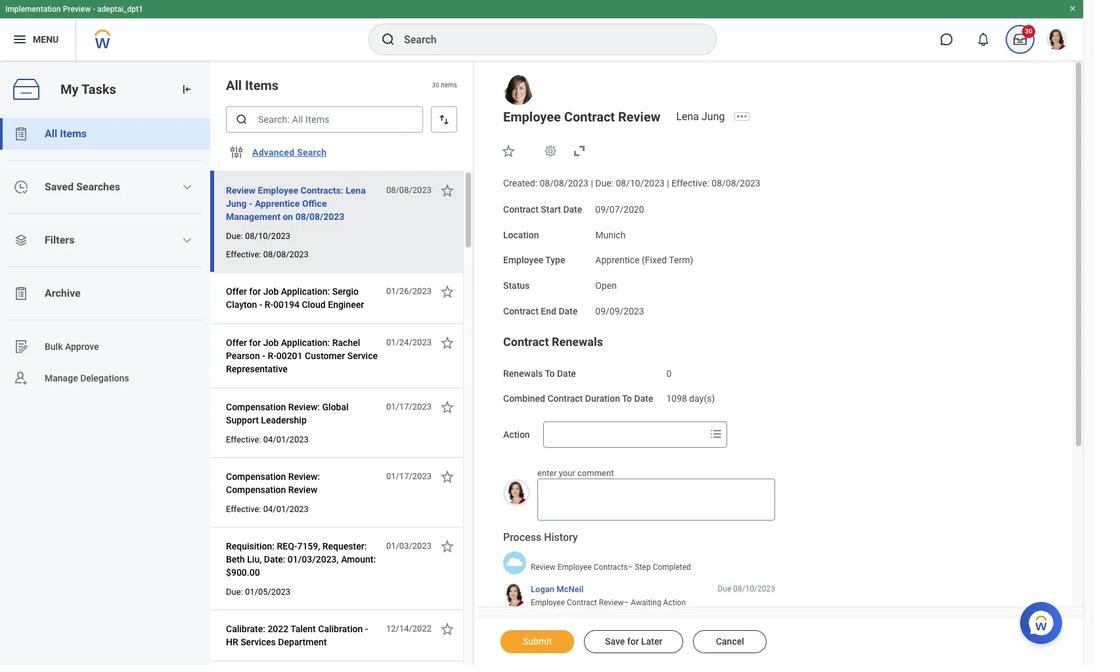 Task type: locate. For each thing, give the bounding box(es) containing it.
application:
[[281, 286, 330, 297], [281, 338, 330, 348]]

star image for 01/24/2023
[[440, 335, 455, 351]]

logan
[[531, 585, 555, 595]]

combined
[[503, 394, 545, 404]]

1 vertical spatial 04/01/2023
[[263, 505, 309, 515]]

job inside offer for job application: rachel pearson - r-00201 customer service representative
[[263, 338, 279, 348]]

1 horizontal spatial 30
[[1025, 28, 1033, 35]]

0 vertical spatial my tasks element
[[1002, 25, 1039, 54]]

all items up search icon
[[226, 78, 279, 93]]

0 vertical spatial 30
[[1025, 28, 1033, 35]]

due: for requisition: req-7159, requester: beth liu, date: 01/03/2023, amount: $900.00
[[226, 587, 243, 597]]

2 job from the top
[[263, 338, 279, 348]]

my tasks element containing my tasks
[[0, 60, 210, 666]]

0 vertical spatial job
[[263, 286, 279, 297]]

1 vertical spatial clipboard image
[[13, 286, 29, 302]]

employee for employee contract review
[[503, 109, 561, 125]]

for inside offer for job application: rachel pearson - r-00201 customer service representative
[[249, 338, 261, 348]]

1 horizontal spatial all
[[226, 78, 242, 93]]

- right calibration
[[365, 624, 368, 635]]

– left step
[[628, 563, 633, 572]]

apprentice up on
[[255, 198, 300, 209]]

date right start
[[563, 204, 582, 215]]

for inside offer for job application: sergio clayton - r-00194 cloud engineer
[[249, 286, 261, 297]]

employee up on
[[258, 185, 298, 196]]

due: for review employee contracts: lena jung - apprentice office management on 08/08/2023
[[226, 231, 243, 241]]

1 04/01/2023 from the top
[[263, 435, 309, 445]]

all items inside button
[[45, 127, 87, 140]]

0 vertical spatial items
[[245, 78, 279, 93]]

30 button
[[1006, 25, 1036, 54]]

date
[[563, 204, 582, 215], [559, 306, 578, 317], [557, 368, 576, 379], [634, 394, 653, 404]]

location
[[503, 230, 539, 240]]

manage delegations
[[45, 373, 129, 383]]

1 compensation from the top
[[226, 402, 286, 413]]

2 01/17/2023 from the top
[[386, 472, 432, 482]]

review up management
[[226, 185, 256, 196]]

08/10/2023 up effective: 08/08/2023
[[245, 231, 290, 241]]

advanced search button
[[247, 139, 332, 166]]

munich element
[[596, 227, 626, 240]]

1 vertical spatial compensation
[[226, 472, 286, 482]]

all items button
[[0, 118, 210, 150]]

2 04/01/2023 from the top
[[263, 505, 309, 515]]

r- for 00201
[[268, 351, 276, 361]]

- up representative
[[262, 351, 265, 361]]

compensation down the support
[[226, 472, 286, 482]]

0 vertical spatial for
[[249, 286, 261, 297]]

contract inside process history region
[[567, 599, 597, 608]]

offer inside offer for job application: sergio clayton - r-00194 cloud engineer
[[226, 286, 247, 297]]

00201
[[276, 351, 303, 361]]

1 vertical spatial 08/10/2023
[[245, 231, 290, 241]]

1 horizontal spatial items
[[245, 78, 279, 93]]

review inside review employee contracts: lena jung - apprentice office management on 08/08/2023
[[226, 185, 256, 196]]

review inside compensation review: compensation review
[[288, 485, 318, 495]]

review up the 7159,
[[288, 485, 318, 495]]

renewals
[[552, 335, 603, 349], [503, 368, 543, 379]]

all inside item list element
[[226, 78, 242, 93]]

date for contract end date
[[559, 306, 578, 317]]

contract start date
[[503, 204, 582, 215]]

employee for employee contract review – awaiting action
[[531, 599, 565, 608]]

list
[[0, 118, 210, 394]]

contract start date element
[[596, 196, 644, 216]]

- inside calibrate: 2022 talent calibration - hr services department
[[365, 624, 368, 635]]

requisition:
[[226, 541, 275, 552]]

0 horizontal spatial items
[[60, 127, 87, 140]]

30 left items at top left
[[432, 82, 439, 89]]

talent
[[291, 624, 316, 635]]

implementation preview -   adeptai_dpt1
[[5, 5, 143, 14]]

- up management
[[249, 198, 253, 209]]

date left the 1098
[[634, 394, 653, 404]]

review: inside compensation review: compensation review
[[288, 472, 320, 482]]

0 vertical spatial 01/17/2023
[[386, 402, 432, 412]]

1 horizontal spatial my tasks element
[[1002, 25, 1039, 54]]

0 vertical spatial –
[[628, 563, 633, 572]]

1 clipboard image from the top
[[13, 126, 29, 142]]

your
[[559, 469, 576, 478]]

application: inside offer for job application: rachel pearson - r-00201 customer service representative
[[281, 338, 330, 348]]

status
[[503, 281, 530, 291]]

0 vertical spatial all
[[226, 78, 242, 93]]

calibrate: 2022 talent calibration - hr services department
[[226, 624, 368, 648]]

star image for due: 01/05/2023
[[440, 539, 455, 555]]

contract renewals button
[[503, 335, 603, 349]]

0 horizontal spatial all
[[45, 127, 57, 140]]

0 horizontal spatial 30
[[432, 82, 439, 89]]

compensation up the support
[[226, 402, 286, 413]]

requisition: req-7159, requester: beth liu, date: 01/03/2023, amount: $900.00 button
[[226, 539, 379, 581]]

close environment banner image
[[1069, 5, 1077, 12]]

2 compensation from the top
[[226, 472, 286, 482]]

1 vertical spatial my tasks element
[[0, 60, 210, 666]]

to right duration
[[622, 394, 632, 404]]

employee down employee's photo (lena jung)
[[503, 109, 561, 125]]

7159,
[[297, 541, 320, 552]]

0 horizontal spatial |
[[591, 178, 593, 189]]

my tasks element containing 30
[[1002, 25, 1039, 54]]

action down combined
[[503, 430, 530, 440]]

04/01/2023 for review
[[263, 505, 309, 515]]

Search: All Items text field
[[226, 106, 423, 133]]

job up 00194
[[263, 286, 279, 297]]

all items down my
[[45, 127, 87, 140]]

1 horizontal spatial apprentice
[[596, 255, 640, 266]]

0 vertical spatial apprentice
[[255, 198, 300, 209]]

pearson
[[226, 351, 260, 361]]

star image
[[501, 143, 516, 159], [440, 183, 455, 198], [440, 284, 455, 300], [440, 335, 455, 351], [440, 469, 455, 485], [440, 539, 455, 555], [440, 622, 455, 637]]

1 vertical spatial review:
[[288, 472, 320, 482]]

item list element
[[210, 60, 474, 666]]

date for renewals to date
[[557, 368, 576, 379]]

1 horizontal spatial |
[[667, 178, 669, 189]]

compensation inside compensation review: global support leadership
[[226, 402, 286, 413]]

1 vertical spatial job
[[263, 338, 279, 348]]

0 vertical spatial 04/01/2023
[[263, 435, 309, 445]]

1 vertical spatial all items
[[45, 127, 87, 140]]

sort image
[[438, 113, 451, 126]]

offer inside offer for job application: rachel pearson - r-00201 customer service representative
[[226, 338, 247, 348]]

later
[[641, 637, 663, 647]]

0 horizontal spatial action
[[503, 430, 530, 440]]

0 horizontal spatial 08/10/2023
[[245, 231, 290, 241]]

review left lena jung on the top of the page
[[618, 109, 661, 125]]

04/01/2023 down compensation review: compensation review
[[263, 505, 309, 515]]

offer for job application: sergio clayton - r-00194 cloud engineer
[[226, 286, 364, 310]]

0 vertical spatial application:
[[281, 286, 330, 297]]

manage
[[45, 373, 78, 383]]

1 application: from the top
[[281, 286, 330, 297]]

review: down leadership
[[288, 472, 320, 482]]

employee's photo (logan mcneil) image
[[503, 480, 530, 507]]

submit
[[523, 637, 552, 647]]

contracts:
[[301, 185, 343, 196]]

items inside button
[[60, 127, 87, 140]]

1 horizontal spatial renewals
[[552, 335, 603, 349]]

beth
[[226, 555, 245, 565]]

1098 day(s)
[[667, 394, 715, 404]]

1 vertical spatial renewals
[[503, 368, 543, 379]]

0 horizontal spatial lena
[[346, 185, 366, 196]]

04/01/2023
[[263, 435, 309, 445], [263, 505, 309, 515]]

user plus image
[[13, 371, 29, 386]]

1 horizontal spatial action
[[663, 599, 686, 608]]

due: down $900.00 at the left bottom
[[226, 587, 243, 597]]

01/17/2023 for compensation review: global support leadership
[[386, 402, 432, 412]]

30 for 30 items
[[432, 82, 439, 89]]

2 review: from the top
[[288, 472, 320, 482]]

0 horizontal spatial all items
[[45, 127, 87, 140]]

process history
[[503, 532, 578, 544]]

0 vertical spatial review:
[[288, 402, 320, 413]]

0 vertical spatial to
[[545, 368, 555, 379]]

effective: 04/01/2023
[[226, 435, 309, 445], [226, 505, 309, 515]]

for up clayton
[[249, 286, 261, 297]]

2 vertical spatial compensation
[[226, 485, 286, 495]]

clipboard image inside archive button
[[13, 286, 29, 302]]

0 vertical spatial lena
[[676, 110, 699, 123]]

compensation up requisition:
[[226, 485, 286, 495]]

effective: 04/01/2023 down leadership
[[226, 435, 309, 445]]

0 horizontal spatial to
[[545, 368, 555, 379]]

0 vertical spatial all items
[[226, 78, 279, 93]]

renewals down end at top
[[552, 335, 603, 349]]

apprentice (fixed term) element
[[596, 252, 693, 266]]

1 vertical spatial r-
[[268, 351, 276, 361]]

employee contract review – awaiting action
[[531, 599, 686, 608]]

rachel
[[332, 338, 360, 348]]

my tasks
[[60, 81, 116, 97]]

2 horizontal spatial 08/10/2023
[[733, 585, 775, 594]]

apprentice
[[255, 198, 300, 209], [596, 255, 640, 266]]

for inside action bar region
[[627, 637, 639, 647]]

1 vertical spatial action
[[663, 599, 686, 608]]

management
[[226, 212, 281, 222]]

notifications large image
[[977, 33, 990, 46]]

$900.00
[[226, 568, 260, 578]]

r- up representative
[[268, 351, 276, 361]]

contract down renewals to date
[[548, 394, 583, 404]]

effective: 04/01/2023 down compensation review: compensation review
[[226, 505, 309, 515]]

1 horizontal spatial to
[[622, 394, 632, 404]]

r- right clayton
[[265, 300, 273, 310]]

application: up the cloud
[[281, 286, 330, 297]]

offer up pearson
[[226, 338, 247, 348]]

star image for 12/14/2022
[[440, 622, 455, 637]]

30
[[1025, 28, 1033, 35], [432, 82, 439, 89]]

chevron down image
[[182, 182, 193, 193]]

job
[[263, 286, 279, 297], [263, 338, 279, 348]]

08/10/2023 inside item list element
[[245, 231, 290, 241]]

1 vertical spatial jung
[[226, 198, 247, 209]]

leadership
[[261, 415, 307, 426]]

contract down 'mcneil'
[[567, 599, 597, 608]]

jung inside review employee contracts: lena jung - apprentice office management on 08/08/2023
[[226, 198, 247, 209]]

open
[[596, 281, 617, 291]]

history
[[544, 532, 578, 544]]

0 vertical spatial offer
[[226, 286, 247, 297]]

2 vertical spatial 08/10/2023
[[733, 585, 775, 594]]

completed
[[653, 563, 691, 572]]

review: up leadership
[[288, 402, 320, 413]]

clipboard image for archive
[[13, 286, 29, 302]]

contract up location
[[503, 204, 539, 215]]

0 horizontal spatial jung
[[226, 198, 247, 209]]

munich
[[596, 230, 626, 240]]

application: up 00201
[[281, 338, 330, 348]]

employee contract review
[[503, 109, 661, 125]]

- right clayton
[[259, 300, 262, 310]]

review employee contracts: lena jung - apprentice office management on 08/08/2023
[[226, 185, 366, 222]]

08/10/2023 right due
[[733, 585, 775, 594]]

calibrate: 2022 talent calibration - hr services department button
[[226, 622, 379, 651]]

bulk approve link
[[0, 331, 210, 363]]

for
[[249, 286, 261, 297], [249, 338, 261, 348], [627, 637, 639, 647]]

process history region
[[503, 531, 775, 613]]

lena
[[676, 110, 699, 123], [346, 185, 366, 196]]

search
[[297, 147, 327, 158]]

- inside offer for job application: rachel pearson - r-00201 customer service representative
[[262, 351, 265, 361]]

0 horizontal spatial apprentice
[[255, 198, 300, 209]]

all items inside item list element
[[226, 78, 279, 93]]

global
[[322, 402, 349, 413]]

0 vertical spatial r-
[[265, 300, 273, 310]]

clipboard image inside all items button
[[13, 126, 29, 142]]

employee down location
[[503, 255, 544, 266]]

08/08/2023 inside review employee contracts: lena jung - apprentice office management on 08/08/2023
[[295, 212, 345, 222]]

3 compensation from the top
[[226, 485, 286, 495]]

customer
[[305, 351, 345, 361]]

clipboard image up clock check image
[[13, 126, 29, 142]]

save for later
[[605, 637, 663, 647]]

08/10/2023 inside process history region
[[733, 585, 775, 594]]

office
[[302, 198, 327, 209]]

1 horizontal spatial 08/10/2023
[[616, 178, 665, 189]]

inbox large image
[[1014, 33, 1027, 46]]

job for 00194
[[263, 286, 279, 297]]

date:
[[264, 555, 285, 565]]

review: for compensation
[[288, 472, 320, 482]]

amount:
[[341, 555, 376, 565]]

0 vertical spatial compensation
[[226, 402, 286, 413]]

job up 00201
[[263, 338, 279, 348]]

2 effective: 04/01/2023 from the top
[[226, 505, 309, 515]]

0 horizontal spatial my tasks element
[[0, 60, 210, 666]]

1 horizontal spatial lena
[[676, 110, 699, 123]]

1 vertical spatial items
[[60, 127, 87, 140]]

workday assistant region
[[1020, 597, 1068, 645]]

items up search icon
[[245, 78, 279, 93]]

2 vertical spatial for
[[627, 637, 639, 647]]

1 review: from the top
[[288, 402, 320, 413]]

08/10/2023 up contract start date element
[[616, 178, 665, 189]]

search image
[[235, 113, 248, 126]]

1 horizontal spatial all items
[[226, 78, 279, 93]]

- right preview
[[93, 5, 95, 14]]

review: inside compensation review: global support leadership
[[288, 402, 320, 413]]

items down my
[[60, 127, 87, 140]]

1 offer from the top
[[226, 286, 247, 297]]

2 clipboard image from the top
[[13, 286, 29, 302]]

all up search icon
[[226, 78, 242, 93]]

1 vertical spatial due:
[[226, 231, 243, 241]]

1 vertical spatial all
[[45, 127, 57, 140]]

contract up "fullscreen" icon
[[564, 109, 615, 125]]

1 vertical spatial for
[[249, 338, 261, 348]]

– left awaiting
[[624, 599, 629, 608]]

items inside item list element
[[245, 78, 279, 93]]

1 vertical spatial –
[[624, 599, 629, 608]]

clipboard image left archive
[[13, 286, 29, 302]]

date up combined contract duration to date on the bottom of the page
[[557, 368, 576, 379]]

my tasks element
[[1002, 25, 1039, 54], [0, 60, 210, 666]]

0 vertical spatial effective: 04/01/2023
[[226, 435, 309, 445]]

due: down management
[[226, 231, 243, 241]]

1 vertical spatial lena
[[346, 185, 366, 196]]

date right end at top
[[559, 306, 578, 317]]

08/10/2023 for due: 08/10/2023
[[245, 231, 290, 241]]

- inside menu 'banner'
[[93, 5, 95, 14]]

clipboard image
[[13, 126, 29, 142], [13, 286, 29, 302]]

employee down logan in the bottom of the page
[[531, 599, 565, 608]]

1 vertical spatial application:
[[281, 338, 330, 348]]

30 inside item list element
[[432, 82, 439, 89]]

to down contract renewals button
[[545, 368, 555, 379]]

created:
[[503, 178, 538, 189]]

r- inside offer for job application: sergio clayton - r-00194 cloud engineer
[[265, 300, 273, 310]]

apprentice inside review employee contracts: lena jung - apprentice office management on 08/08/2023
[[255, 198, 300, 209]]

0 vertical spatial jung
[[702, 110, 725, 123]]

01/26/2023
[[386, 286, 432, 296]]

0
[[667, 368, 672, 379]]

due: up contract start date element
[[596, 178, 614, 189]]

1 vertical spatial effective: 04/01/2023
[[226, 505, 309, 515]]

0 vertical spatial clipboard image
[[13, 126, 29, 142]]

all up the saved
[[45, 127, 57, 140]]

r- inside offer for job application: rachel pearson - r-00201 customer service representative
[[268, 351, 276, 361]]

1 effective: 04/01/2023 from the top
[[226, 435, 309, 445]]

1 job from the top
[[263, 286, 279, 297]]

justify image
[[12, 32, 28, 47]]

employee
[[503, 109, 561, 125], [258, 185, 298, 196], [503, 255, 544, 266], [558, 563, 592, 572], [531, 599, 565, 608]]

for right "save"
[[627, 637, 639, 647]]

services
[[241, 637, 276, 648]]

1 vertical spatial 30
[[432, 82, 439, 89]]

saved searches button
[[0, 172, 210, 203]]

- inside review employee contracts: lena jung - apprentice office management on 08/08/2023
[[249, 198, 253, 209]]

12/14/2022
[[386, 624, 432, 634]]

calibration
[[318, 624, 363, 635]]

start
[[541, 204, 561, 215]]

bulk approve
[[45, 341, 99, 352]]

effective: 04/01/2023 for review
[[226, 505, 309, 515]]

clipboard image for all items
[[13, 126, 29, 142]]

renewals up combined
[[503, 368, 543, 379]]

04/01/2023 down leadership
[[263, 435, 309, 445]]

star image for due: 08/10/2023
[[440, 183, 455, 198]]

30 left profile logan mcneil image
[[1025, 28, 1033, 35]]

list containing all items
[[0, 118, 210, 394]]

lena inside review employee contracts: lena jung - apprentice office management on 08/08/2023
[[346, 185, 366, 196]]

compensation
[[226, 402, 286, 413], [226, 472, 286, 482], [226, 485, 286, 495]]

requester:
[[323, 541, 367, 552]]

for for pearson
[[249, 338, 261, 348]]

support
[[226, 415, 259, 426]]

1 vertical spatial offer
[[226, 338, 247, 348]]

2 application: from the top
[[281, 338, 330, 348]]

for up pearson
[[249, 338, 261, 348]]

saved
[[45, 181, 74, 193]]

01/24/2023
[[386, 338, 432, 348]]

clock check image
[[13, 179, 29, 195]]

save
[[605, 637, 625, 647]]

30 inside button
[[1025, 28, 1033, 35]]

application: inside offer for job application: sergio clayton - r-00194 cloud engineer
[[281, 286, 330, 297]]

action right awaiting
[[663, 599, 686, 608]]

0 vertical spatial action
[[503, 430, 530, 440]]

prompts image
[[708, 426, 724, 442]]

|
[[591, 178, 593, 189], [667, 178, 669, 189]]

apprentice down munich
[[596, 255, 640, 266]]

due:
[[596, 178, 614, 189], [226, 231, 243, 241], [226, 587, 243, 597]]

offer up clayton
[[226, 286, 247, 297]]

1 01/17/2023 from the top
[[386, 402, 432, 412]]

job inside offer for job application: sergio clayton - r-00194 cloud engineer
[[263, 286, 279, 297]]

2 vertical spatial due:
[[226, 587, 243, 597]]

1 vertical spatial 01/17/2023
[[386, 472, 432, 482]]

2 offer from the top
[[226, 338, 247, 348]]



Task type: describe. For each thing, give the bounding box(es) containing it.
my
[[60, 81, 79, 97]]

apprentice (fixed term)
[[596, 255, 693, 266]]

renewals to date element
[[667, 360, 672, 380]]

1098
[[667, 394, 687, 404]]

contract renewals
[[503, 335, 603, 349]]

req-
[[277, 541, 297, 552]]

enter your comment text field
[[538, 479, 775, 521]]

contract down status
[[503, 306, 539, 317]]

Search Workday  search field
[[404, 25, 689, 54]]

engineer
[[328, 300, 364, 310]]

fullscreen image
[[572, 143, 587, 159]]

end
[[541, 306, 557, 317]]

04/01/2023 for support
[[263, 435, 309, 445]]

profile logan mcneil image
[[1047, 29, 1068, 53]]

08/10/2023 for due 08/10/2023
[[733, 585, 775, 594]]

1 | from the left
[[591, 178, 593, 189]]

perspective image
[[13, 233, 29, 248]]

action inside process history region
[[663, 599, 686, 608]]

30 for 30
[[1025, 28, 1033, 35]]

offer for offer for job application: sergio clayton - r-00194 cloud engineer
[[226, 286, 247, 297]]

1 vertical spatial to
[[622, 394, 632, 404]]

offer for job application: rachel pearson - r-00201 customer service representative
[[226, 338, 378, 375]]

cancel
[[716, 637, 744, 647]]

contract renewals group
[[503, 334, 1047, 406]]

adeptai_dpt1
[[97, 5, 143, 14]]

09/07/2020
[[596, 204, 644, 215]]

review employee contracts: lena jung - apprentice office management on 08/08/2023 button
[[226, 183, 379, 225]]

Action field
[[544, 423, 705, 447]]

liu,
[[247, 555, 262, 565]]

star image
[[440, 400, 455, 415]]

menu button
[[0, 18, 76, 60]]

offer for offer for job application: rachel pearson - r-00201 customer service representative
[[226, 338, 247, 348]]

compensation review: global support leadership button
[[226, 400, 379, 428]]

configure image
[[229, 145, 244, 160]]

search image
[[380, 32, 396, 47]]

1 horizontal spatial jung
[[702, 110, 725, 123]]

menu banner
[[0, 0, 1084, 60]]

logan mcneil
[[531, 585, 584, 595]]

renewals to date
[[503, 368, 576, 379]]

for for clayton
[[249, 286, 261, 297]]

save for later button
[[584, 631, 684, 654]]

r- for 00194
[[265, 300, 273, 310]]

(fixed
[[642, 255, 667, 266]]

term)
[[669, 255, 693, 266]]

all inside button
[[45, 127, 57, 140]]

30 items
[[432, 82, 457, 89]]

advanced
[[252, 147, 295, 158]]

service
[[347, 351, 378, 361]]

effective: 08/08/2023
[[226, 250, 309, 260]]

review employee contracts – step completed
[[531, 563, 691, 572]]

01/17/2023 for compensation review: compensation review
[[386, 472, 432, 482]]

– for employee contract review
[[624, 599, 629, 608]]

1 vertical spatial apprentice
[[596, 255, 640, 266]]

step
[[635, 563, 651, 572]]

due: 08/10/2023
[[226, 231, 290, 241]]

employee up 'mcneil'
[[558, 563, 592, 572]]

clayton
[[226, 300, 257, 310]]

comment
[[578, 469, 614, 478]]

09/09/2023
[[596, 306, 644, 317]]

approve
[[65, 341, 99, 352]]

gear image
[[544, 145, 557, 158]]

contract down contract end date
[[503, 335, 549, 349]]

due: 01/05/2023
[[226, 587, 290, 597]]

0 horizontal spatial renewals
[[503, 368, 543, 379]]

compensation review: compensation review
[[226, 472, 320, 495]]

archive
[[45, 287, 81, 300]]

filters
[[45, 234, 74, 246]]

offer for job application: rachel pearson - r-00201 customer service representative button
[[226, 335, 379, 377]]

2 | from the left
[[667, 178, 669, 189]]

due
[[718, 585, 732, 594]]

logan mcneil button
[[531, 584, 584, 596]]

01/03/2023
[[386, 541, 432, 551]]

– for review employee contracts
[[628, 563, 633, 572]]

01/05/2023
[[245, 587, 290, 597]]

effective: 04/01/2023 for support
[[226, 435, 309, 445]]

employee type
[[503, 255, 565, 266]]

cloud
[[302, 300, 326, 310]]

0 vertical spatial due:
[[596, 178, 614, 189]]

star image for effective: 04/01/2023
[[440, 469, 455, 485]]

employee for employee type
[[503, 255, 544, 266]]

sergio
[[332, 286, 359, 297]]

00194
[[273, 300, 300, 310]]

calibrate:
[[226, 624, 265, 635]]

enter
[[538, 469, 557, 478]]

compensation for review
[[226, 472, 286, 482]]

employee inside review employee contracts: lena jung - apprentice office management on 08/08/2023
[[258, 185, 298, 196]]

my tasks element inside menu 'banner'
[[1002, 25, 1039, 54]]

- inside offer for job application: sergio clayton - r-00194 cloud engineer
[[259, 300, 262, 310]]

manage delegations link
[[0, 363, 210, 394]]

requisition: req-7159, requester: beth liu, date: 01/03/2023, amount: $900.00
[[226, 541, 376, 578]]

contract end date element
[[596, 298, 644, 318]]

review: for global
[[288, 402, 320, 413]]

application: for cloud
[[281, 286, 330, 297]]

star image for 01/26/2023
[[440, 284, 455, 300]]

review left awaiting
[[599, 599, 624, 608]]

bulk
[[45, 341, 63, 352]]

2022
[[268, 624, 289, 635]]

review up logan in the bottom of the page
[[531, 563, 556, 572]]

chevron down image
[[182, 235, 193, 246]]

date for contract start date
[[563, 204, 582, 215]]

action bar region
[[474, 618, 1084, 666]]

lena jung element
[[676, 110, 733, 123]]

combined contract duration to date element
[[667, 386, 715, 405]]

menu
[[33, 34, 59, 44]]

transformation import image
[[180, 83, 193, 96]]

contracts
[[594, 563, 628, 572]]

open element
[[596, 278, 617, 291]]

tasks
[[81, 81, 116, 97]]

combined contract duration to date
[[503, 394, 653, 404]]

compensation for support
[[226, 402, 286, 413]]

implementation
[[5, 5, 61, 14]]

0 vertical spatial renewals
[[552, 335, 603, 349]]

rename image
[[13, 339, 29, 355]]

submit button
[[501, 631, 574, 654]]

application: for customer
[[281, 338, 330, 348]]

searches
[[76, 181, 120, 193]]

employee's photo (lena jung) image
[[503, 75, 534, 105]]

mcneil
[[557, 585, 584, 595]]

archive button
[[0, 278, 210, 309]]

process
[[503, 532, 542, 544]]

0 vertical spatial 08/10/2023
[[616, 178, 665, 189]]

filters button
[[0, 225, 210, 256]]

advanced search
[[252, 147, 327, 158]]

job for 00201
[[263, 338, 279, 348]]

lena jung
[[676, 110, 725, 123]]

duration
[[585, 394, 620, 404]]



Task type: vqa. For each thing, say whether or not it's contained in the screenshot.
08/10/2023 within the process history region
yes



